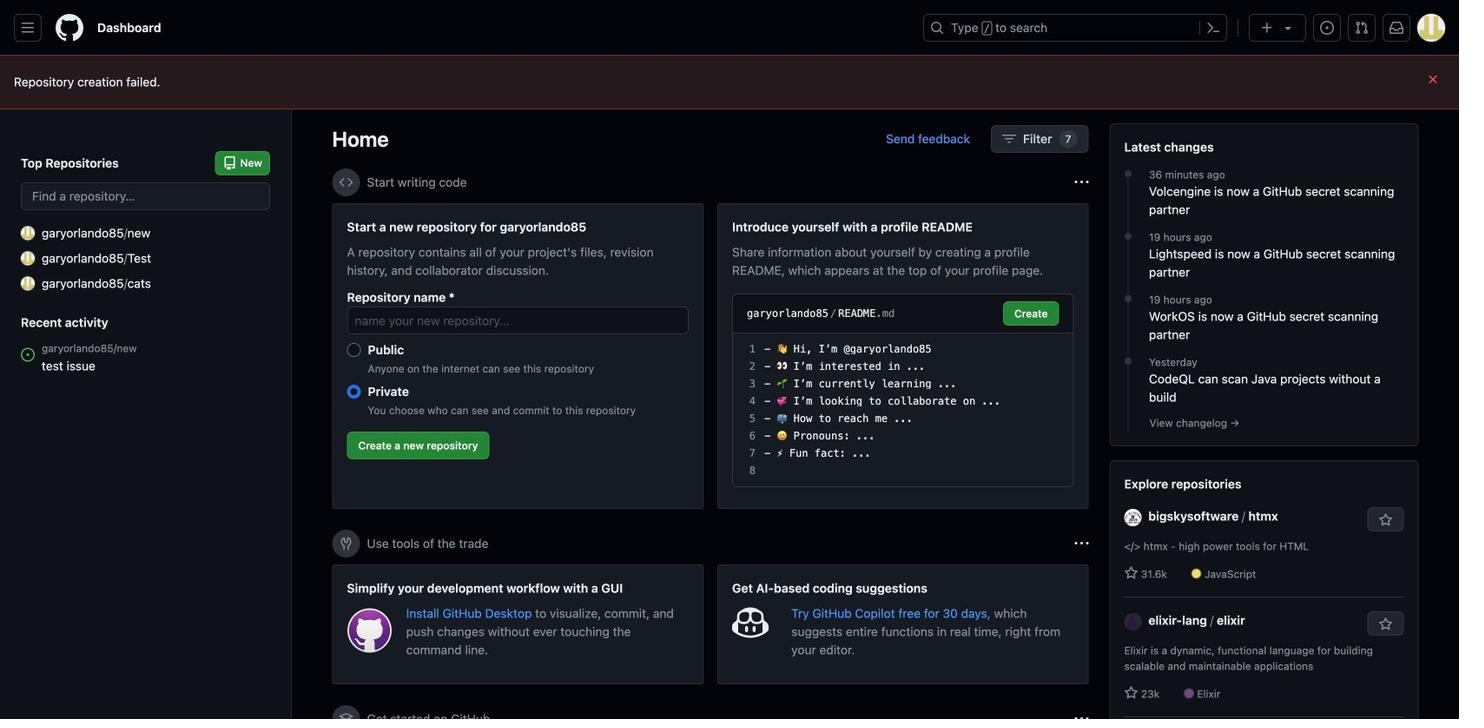 Task type: describe. For each thing, give the bounding box(es) containing it.
new image
[[21, 226, 35, 240]]

why am i seeing this? image for get ai-based coding suggestions element at the bottom of page
[[1075, 537, 1089, 551]]

github desktop image
[[347, 608, 392, 653]]

command palette image
[[1206, 21, 1220, 35]]

dismiss this message image
[[1426, 73, 1440, 86]]

mortar board image
[[339, 712, 353, 719]]

get ai-based coding suggestions element
[[717, 565, 1089, 684]]

why am i seeing this? image for introduce yourself with a profile readme element
[[1075, 175, 1089, 189]]

plus image
[[1260, 21, 1274, 35]]

open issue image
[[21, 348, 35, 362]]

tools image
[[339, 537, 353, 551]]

cats image
[[21, 277, 35, 291]]

none submit inside introduce yourself with a profile readme element
[[1003, 301, 1059, 326]]

simplify your development workflow with a gui element
[[332, 565, 703, 684]]

notifications image
[[1390, 21, 1403, 35]]

dot fill image
[[1121, 229, 1135, 243]]

star this repository image
[[1379, 513, 1393, 527]]

Top Repositories search field
[[21, 182, 270, 210]]

test image
[[21, 251, 35, 265]]



Task type: locate. For each thing, give the bounding box(es) containing it.
None submit
[[1003, 301, 1059, 326]]

star image
[[1124, 686, 1138, 700]]

homepage image
[[56, 14, 83, 42]]

1 vertical spatial why am i seeing this? image
[[1075, 537, 1089, 551]]

star this repository image
[[1379, 618, 1393, 631]]

@elixir-lang profile image
[[1124, 613, 1142, 630]]

0 vertical spatial dot fill image
[[1121, 167, 1135, 181]]

triangle down image
[[1281, 21, 1295, 35]]

None radio
[[347, 343, 361, 357], [347, 385, 361, 399], [347, 343, 361, 357], [347, 385, 361, 399]]

start a new repository element
[[332, 203, 703, 509]]

name your new repository... text field
[[347, 307, 689, 334]]

2 vertical spatial why am i seeing this? image
[[1075, 712, 1089, 719]]

explore repositories navigation
[[1110, 460, 1419, 719]]

filter image
[[1002, 132, 1016, 146]]

Find a repository… text field
[[21, 182, 270, 210]]

3 dot fill image from the top
[[1121, 354, 1135, 368]]

issue opened image
[[1320, 21, 1334, 35]]

why am i seeing this? image
[[1075, 175, 1089, 189], [1075, 537, 1089, 551], [1075, 712, 1089, 719]]

code image
[[339, 175, 353, 189]]

1 dot fill image from the top
[[1121, 167, 1135, 181]]

2 dot fill image from the top
[[1121, 292, 1135, 306]]

alert
[[14, 73, 1445, 91]]

star image
[[1124, 566, 1138, 580]]

1 vertical spatial dot fill image
[[1121, 292, 1135, 306]]

introduce yourself with a profile readme element
[[717, 203, 1089, 509]]

@bigskysoftware profile image
[[1124, 509, 1142, 526]]

2 vertical spatial dot fill image
[[1121, 354, 1135, 368]]

2 why am i seeing this? image from the top
[[1075, 537, 1089, 551]]

3 why am i seeing this? image from the top
[[1075, 712, 1089, 719]]

explore element
[[1110, 123, 1419, 719]]

1 why am i seeing this? image from the top
[[1075, 175, 1089, 189]]

git pull request image
[[1355, 21, 1369, 35]]

0 vertical spatial why am i seeing this? image
[[1075, 175, 1089, 189]]

dot fill image
[[1121, 167, 1135, 181], [1121, 292, 1135, 306], [1121, 354, 1135, 368]]



Task type: vqa. For each thing, say whether or not it's contained in the screenshot.
'cats' image
yes



